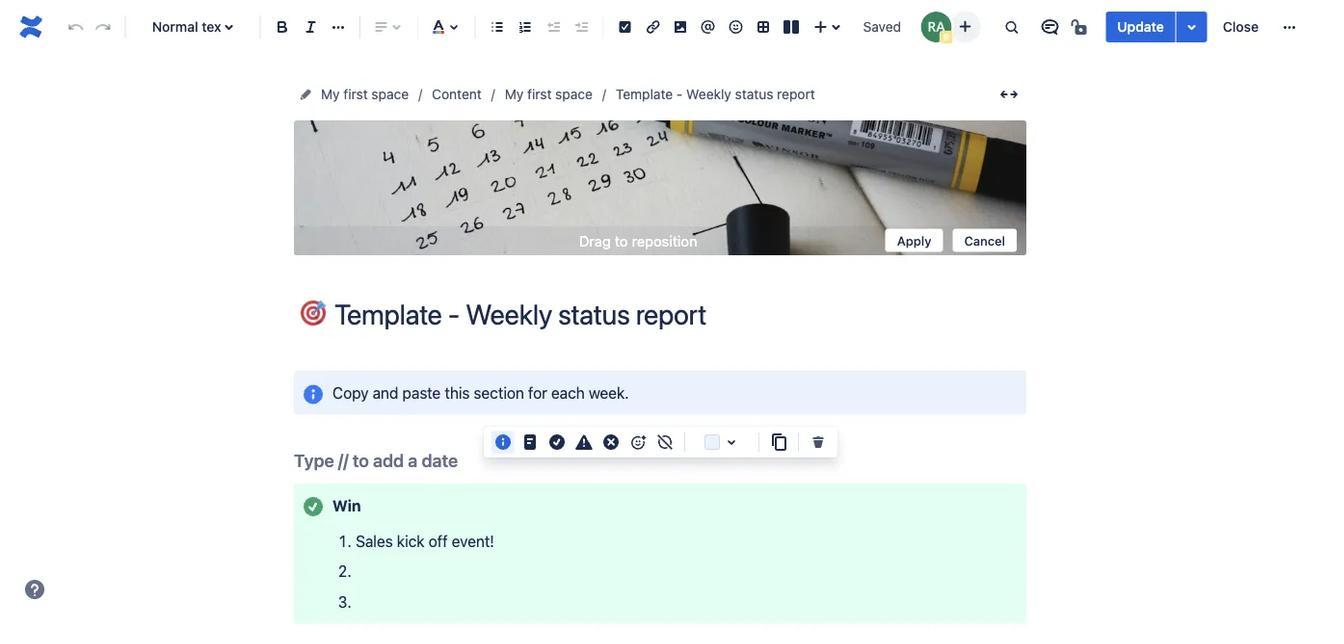 Task type: describe. For each thing, give the bounding box(es) containing it.
ruby anderson image
[[921, 12, 952, 42]]

my first space for 1st my first space link from right
[[505, 86, 593, 102]]

undo ⌘z image
[[64, 15, 87, 39]]

action item image
[[614, 15, 637, 39]]

editor add emoji image
[[627, 431, 650, 454]]

first for 1st my first space link from right
[[528, 86, 552, 102]]

normal text
[[152, 19, 226, 35]]

table image
[[752, 15, 776, 39]]

layouts image
[[780, 15, 803, 39]]

sales kick off event!
[[356, 533, 495, 551]]

mention image
[[697, 15, 720, 39]]

first for first my first space link
[[344, 86, 368, 102]]

paste
[[403, 384, 441, 402]]

Main content area, start typing to enter text. text field
[[294, 371, 1027, 629]]

indent tab image
[[570, 15, 593, 39]]

each
[[552, 384, 585, 402]]

update
[[1118, 19, 1165, 35]]

status
[[735, 86, 774, 102]]

panel success image
[[302, 496, 325, 519]]

drag to reposition
[[579, 232, 698, 249]]

weekly
[[687, 86, 732, 102]]

apply button
[[886, 229, 944, 252]]

apply
[[898, 233, 932, 248]]

more formatting image
[[327, 15, 350, 39]]

note image
[[519, 431, 542, 454]]

off
[[429, 533, 448, 551]]

remove emoji image
[[654, 431, 677, 454]]

redo ⌘⇧z image
[[92, 15, 115, 39]]

close button
[[1212, 12, 1271, 42]]

report
[[777, 86, 816, 102]]

bullet list ⌘⇧8 image
[[486, 15, 509, 39]]

info image
[[492, 431, 515, 454]]

adjust update settings image
[[1181, 15, 1204, 39]]

copy image
[[768, 431, 791, 454]]

this
[[445, 384, 470, 402]]

success image
[[546, 431, 569, 454]]

cancel
[[965, 233, 1006, 248]]

reposition
[[632, 232, 698, 249]]

to
[[615, 232, 628, 249]]

space for first my first space link
[[372, 86, 409, 102]]

more image
[[1279, 15, 1302, 39]]

copy and paste this section for each week.
[[333, 384, 629, 402]]

confluence image
[[15, 12, 46, 42]]

copy
[[333, 384, 369, 402]]



Task type: locate. For each thing, give the bounding box(es) containing it.
sales
[[356, 533, 393, 551]]

my for first my first space link
[[321, 86, 340, 102]]

link image
[[642, 15, 665, 39]]

1 first from the left
[[344, 86, 368, 102]]

my first space
[[321, 86, 409, 102], [505, 86, 593, 102]]

no restrictions image
[[1070, 15, 1093, 39]]

week.
[[589, 384, 629, 402]]

:dart: image
[[301, 301, 326, 326], [301, 301, 326, 326]]

bold ⌘b image
[[271, 15, 294, 39]]

drag
[[579, 232, 611, 249]]

2 space from the left
[[556, 86, 593, 102]]

1 my first space link from the left
[[321, 83, 409, 106]]

make page full-width image
[[998, 83, 1021, 106]]

remove image
[[807, 431, 830, 454]]

1 space from the left
[[372, 86, 409, 102]]

1 horizontal spatial space
[[556, 86, 593, 102]]

first down outdent ⇧tab icon
[[528, 86, 552, 102]]

for
[[528, 384, 548, 402]]

emoji image
[[725, 15, 748, 39]]

panel info image
[[302, 383, 325, 406]]

background color image
[[720, 431, 744, 454]]

warning image
[[573, 431, 596, 454]]

my first space link right move this page image
[[321, 83, 409, 106]]

and
[[373, 384, 399, 402]]

space left content
[[372, 86, 409, 102]]

1 horizontal spatial my first space
[[505, 86, 593, 102]]

my for 1st my first space link from right
[[505, 86, 524, 102]]

error image
[[600, 431, 623, 454]]

saved
[[864, 19, 902, 35]]

italic ⌘i image
[[299, 15, 323, 39]]

space for 1st my first space link from right
[[556, 86, 593, 102]]

numbered list ⌘⇧7 image
[[514, 15, 537, 39]]

2 first from the left
[[528, 86, 552, 102]]

Give this page a title text field
[[335, 299, 1027, 331]]

comment icon image
[[1039, 15, 1062, 39]]

move this page image
[[298, 87, 313, 102]]

help image
[[23, 579, 46, 602]]

win
[[333, 497, 361, 515]]

my right content
[[505, 86, 524, 102]]

template
[[616, 86, 673, 102]]

1 horizontal spatial my
[[505, 86, 524, 102]]

space
[[372, 86, 409, 102], [556, 86, 593, 102]]

confluence image
[[15, 12, 46, 42]]

template - weekly status report
[[616, 86, 816, 102]]

my
[[321, 86, 340, 102], [505, 86, 524, 102]]

content
[[432, 86, 482, 102]]

event!
[[452, 533, 495, 551]]

1 my from the left
[[321, 86, 340, 102]]

text
[[202, 19, 226, 35]]

kick
[[397, 533, 425, 551]]

close
[[1224, 19, 1259, 35]]

template - weekly status report link
[[616, 83, 816, 106]]

outdent ⇧tab image
[[542, 15, 565, 39]]

section
[[474, 384, 525, 402]]

content link
[[432, 83, 482, 106]]

2 my first space from the left
[[505, 86, 593, 102]]

update button
[[1106, 12, 1176, 42]]

2 my from the left
[[505, 86, 524, 102]]

normal
[[152, 19, 198, 35]]

0 horizontal spatial my first space link
[[321, 83, 409, 106]]

my first space right move this page image
[[321, 86, 409, 102]]

1 my first space from the left
[[321, 86, 409, 102]]

0 horizontal spatial my
[[321, 86, 340, 102]]

first
[[344, 86, 368, 102], [528, 86, 552, 102]]

0 horizontal spatial my first space
[[321, 86, 409, 102]]

my first space link
[[321, 83, 409, 106], [505, 83, 593, 106]]

add image, video, or file image
[[669, 15, 692, 39]]

0 horizontal spatial first
[[344, 86, 368, 102]]

my first space link down outdent ⇧tab icon
[[505, 83, 593, 106]]

2 my first space link from the left
[[505, 83, 593, 106]]

-
[[677, 86, 683, 102]]

normal text button
[[133, 6, 252, 48]]

1 horizontal spatial my first space link
[[505, 83, 593, 106]]

first right move this page image
[[344, 86, 368, 102]]

1 horizontal spatial first
[[528, 86, 552, 102]]

space down indent tab image
[[556, 86, 593, 102]]

my first space for first my first space link
[[321, 86, 409, 102]]

invite to edit image
[[954, 15, 977, 38]]

my right move this page image
[[321, 86, 340, 102]]

my first space down outdent ⇧tab icon
[[505, 86, 593, 102]]

0 horizontal spatial space
[[372, 86, 409, 102]]

cancel button
[[953, 229, 1017, 252]]

find and replace image
[[1000, 15, 1024, 39]]



Task type: vqa. For each thing, say whether or not it's contained in the screenshot.
Drag to reposition
yes



